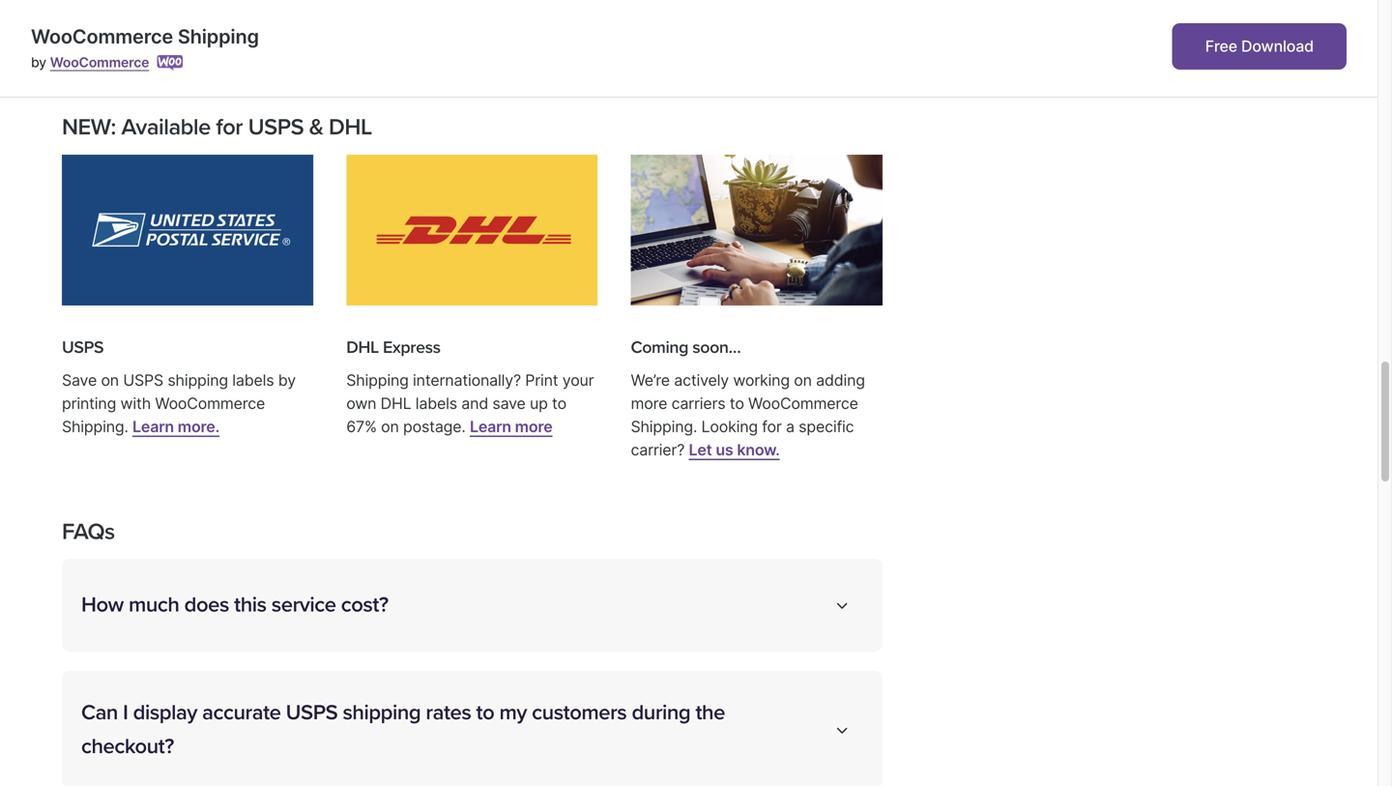 Task type: describe. For each thing, give the bounding box(es) containing it.
we're actively working on adding more carriers to woocommerce shipping. looking for a specific carrier?
[[631, 371, 865, 459]]

learn more. link
[[132, 417, 220, 436]]

to for we're actively working on adding more carriers to woocommerce shipping. looking for a specific carrier?
[[730, 394, 744, 413]]

let us know. link
[[689, 440, 780, 459]]

customers
[[532, 700, 627, 726]]

coming
[[631, 337, 688, 358]]

67%
[[346, 417, 377, 436]]

a
[[786, 417, 795, 436]]

the
[[696, 700, 725, 726]]

on inside we're actively working on adding more carriers to woocommerce shipping. looking for a specific carrier?
[[794, 371, 812, 390]]

available
[[121, 114, 211, 141]]

more inside we're actively working on adding more carriers to woocommerce shipping. looking for a specific carrier?
[[631, 394, 667, 413]]

cost?
[[341, 592, 388, 618]]

soon…
[[693, 337, 741, 358]]

usps up save
[[62, 337, 104, 358]]

working
[[733, 371, 790, 390]]

developed by woocommerce image
[[157, 55, 183, 71]]

during
[[632, 700, 691, 726]]

woocommerce link
[[50, 54, 149, 71]]

your
[[563, 371, 594, 390]]

new:
[[62, 114, 116, 141]]

on inside save on usps shipping labels by printing with woocommerce shipping.
[[101, 371, 119, 390]]

woocommerce up "woocommerce" link
[[31, 25, 173, 48]]

postage.
[[403, 417, 466, 436]]

learn more link
[[470, 417, 553, 436]]

shipping inside save on usps shipping labels by printing with woocommerce shipping.
[[168, 371, 228, 390]]

for inside we're actively working on adding more carriers to woocommerce shipping. looking for a specific carrier?
[[762, 417, 782, 436]]

0 horizontal spatial more
[[515, 417, 553, 436]]

woocommerce inside we're actively working on adding more carriers to woocommerce shipping. looking for a specific carrier?
[[748, 394, 858, 413]]

download
[[1241, 37, 1314, 56]]

by woocommerce
[[31, 54, 149, 71]]

dhl for shipping internationally? print your own dhl labels and save up to 67% on postage.
[[381, 394, 411, 413]]

shipping internationally? print your own dhl labels and save up to 67% on postage.
[[346, 371, 594, 436]]

woocommerce inside save on usps shipping labels by printing with woocommerce shipping.
[[155, 394, 265, 413]]

labels inside save on usps shipping labels by printing with woocommerce shipping.
[[232, 371, 274, 390]]

carrier?
[[631, 440, 685, 459]]

much
[[129, 592, 179, 618]]

shipping. for usps
[[62, 417, 128, 436]]

adding
[[816, 371, 865, 390]]

express
[[383, 337, 441, 358]]

actively
[[674, 371, 729, 390]]

rates
[[426, 700, 471, 726]]

checkout?
[[81, 734, 174, 759]]

new: available for usps & dhl
[[62, 114, 372, 141]]

with
[[120, 394, 151, 413]]

shipping. for coming soon…
[[631, 417, 697, 436]]

how much does this service cost?
[[81, 592, 388, 618]]



Task type: locate. For each thing, give the bounding box(es) containing it.
learn more
[[470, 417, 553, 436]]

can i display accurate usps shipping rates to my customers during the checkout?
[[81, 700, 725, 759]]

1 horizontal spatial labels
[[416, 394, 457, 413]]

more down we're
[[631, 394, 667, 413]]

woocommerce up a on the bottom of the page
[[748, 394, 858, 413]]

0 horizontal spatial by
[[31, 54, 46, 71]]

shipping up developed by woocommerce 'icon' on the top of the page
[[178, 25, 259, 48]]

0 horizontal spatial shipping.
[[62, 417, 128, 436]]

1 learn from the left
[[132, 417, 174, 436]]

my
[[499, 700, 527, 726]]

1 horizontal spatial shipping
[[343, 700, 421, 726]]

1 vertical spatial shipping
[[343, 700, 421, 726]]

0 horizontal spatial on
[[101, 371, 119, 390]]

2 vertical spatial dhl
[[381, 394, 411, 413]]

labels
[[232, 371, 274, 390], [416, 394, 457, 413]]

1 shipping. from the left
[[62, 417, 128, 436]]

carriers
[[672, 394, 726, 413]]

to inside we're actively working on adding more carriers to woocommerce shipping. looking for a specific carrier?
[[730, 394, 744, 413]]

to inside 'shipping internationally? print your own dhl labels and save up to 67% on postage.'
[[552, 394, 567, 413]]

shipping inside can i display accurate usps shipping rates to my customers during the checkout?
[[343, 700, 421, 726]]

woocommerce down woocommerce shipping
[[50, 54, 149, 71]]

this
[[234, 592, 266, 618]]

to for can i display accurate usps shipping rates to my customers during the checkout?
[[476, 700, 494, 726]]

we're
[[631, 371, 670, 390]]

accurate
[[202, 700, 281, 726]]

dhl right & at the left top of page
[[329, 114, 372, 141]]

0 horizontal spatial learn
[[132, 417, 174, 436]]

1 horizontal spatial shipping
[[346, 371, 409, 390]]

dhl left express
[[346, 337, 379, 358]]

0 vertical spatial by
[[31, 54, 46, 71]]

i
[[123, 700, 128, 726]]

&
[[309, 114, 323, 141]]

shipping up own
[[346, 371, 409, 390]]

1 vertical spatial labels
[[416, 394, 457, 413]]

2 learn from the left
[[470, 417, 511, 436]]

0 vertical spatial labels
[[232, 371, 274, 390]]

1 vertical spatial by
[[278, 371, 296, 390]]

print
[[525, 371, 558, 390]]

0 horizontal spatial for
[[216, 114, 243, 141]]

1 horizontal spatial learn
[[470, 417, 511, 436]]

by inside save on usps shipping labels by printing with woocommerce shipping.
[[278, 371, 296, 390]]

woocommerce
[[31, 25, 173, 48], [50, 54, 149, 71], [155, 394, 265, 413], [748, 394, 858, 413]]

own
[[346, 394, 376, 413]]

2 shipping. from the left
[[631, 417, 697, 436]]

more
[[631, 394, 667, 413], [515, 417, 553, 436]]

0 vertical spatial more
[[631, 394, 667, 413]]

save on usps shipping labels by printing with woocommerce shipping.
[[62, 371, 296, 436]]

on left adding
[[794, 371, 812, 390]]

learn down and
[[470, 417, 511, 436]]

for right available
[[216, 114, 243, 141]]

0 horizontal spatial labels
[[232, 371, 274, 390]]

save
[[62, 371, 97, 390]]

service
[[272, 592, 336, 618]]

more.
[[178, 417, 220, 436]]

0 vertical spatial dhl
[[329, 114, 372, 141]]

learn for dhl express
[[470, 417, 511, 436]]

shipping. up carrier?
[[631, 417, 697, 436]]

learn more.
[[132, 417, 220, 436]]

1 horizontal spatial on
[[381, 417, 399, 436]]

shipping.
[[62, 417, 128, 436], [631, 417, 697, 436]]

learn down with
[[132, 417, 174, 436]]

for left a on the bottom of the page
[[762, 417, 782, 436]]

shipping. down printing
[[62, 417, 128, 436]]

let us know.
[[689, 440, 780, 459]]

on inside 'shipping internationally? print your own dhl labels and save up to 67% on postage.'
[[381, 417, 399, 436]]

more down up
[[515, 417, 553, 436]]

shipping
[[178, 25, 259, 48], [346, 371, 409, 390]]

coming soon…
[[631, 337, 741, 358]]

usps up with
[[123, 371, 163, 390]]

shipping
[[168, 371, 228, 390], [343, 700, 421, 726]]

does
[[184, 592, 229, 618]]

on right save
[[101, 371, 119, 390]]

1 horizontal spatial shipping.
[[631, 417, 697, 436]]

shipping left rates
[[343, 700, 421, 726]]

1 horizontal spatial by
[[278, 371, 296, 390]]

for
[[216, 114, 243, 141], [762, 417, 782, 436]]

0 vertical spatial shipping
[[168, 371, 228, 390]]

learn
[[132, 417, 174, 436], [470, 417, 511, 436]]

labels inside 'shipping internationally? print your own dhl labels and save up to 67% on postage.'
[[416, 394, 457, 413]]

woocommerce shipping
[[31, 25, 259, 48]]

to
[[552, 394, 567, 413], [730, 394, 744, 413], [476, 700, 494, 726]]

can
[[81, 700, 118, 726]]

to left my
[[476, 700, 494, 726]]

usps inside save on usps shipping labels by printing with woocommerce shipping.
[[123, 371, 163, 390]]

1 horizontal spatial to
[[552, 394, 567, 413]]

usps left & at the left top of page
[[248, 114, 304, 141]]

dhl for new: available for usps & dhl
[[329, 114, 372, 141]]

2 horizontal spatial to
[[730, 394, 744, 413]]

shipping. inside we're actively working on adding more carriers to woocommerce shipping. looking for a specific carrier?
[[631, 417, 697, 436]]

specific
[[799, 417, 854, 436]]

faqs
[[62, 518, 115, 545]]

shipping inside 'shipping internationally? print your own dhl labels and save up to 67% on postage.'
[[346, 371, 409, 390]]

free download
[[1205, 37, 1314, 56]]

usps right accurate
[[286, 700, 338, 726]]

on right 67%
[[381, 417, 399, 436]]

1 vertical spatial shipping
[[346, 371, 409, 390]]

learn for usps
[[132, 417, 174, 436]]

0 vertical spatial for
[[216, 114, 243, 141]]

to inside can i display accurate usps shipping rates to my customers during the checkout?
[[476, 700, 494, 726]]

dhl inside 'shipping internationally? print your own dhl labels and save up to 67% on postage.'
[[381, 394, 411, 413]]

free download link
[[1173, 23, 1347, 70]]

1 vertical spatial more
[[515, 417, 553, 436]]

1 horizontal spatial for
[[762, 417, 782, 436]]

dhl right own
[[381, 394, 411, 413]]

1 vertical spatial for
[[762, 417, 782, 436]]

and
[[461, 394, 488, 413]]

0 horizontal spatial to
[[476, 700, 494, 726]]

woocommerce up more.
[[155, 394, 265, 413]]

2 horizontal spatial on
[[794, 371, 812, 390]]

0 horizontal spatial shipping
[[168, 371, 228, 390]]

0 horizontal spatial shipping
[[178, 25, 259, 48]]

looking
[[701, 417, 758, 436]]

0 vertical spatial shipping
[[178, 25, 259, 48]]

dhl
[[329, 114, 372, 141], [346, 337, 379, 358], [381, 394, 411, 413]]

internationally?
[[413, 371, 521, 390]]

by
[[31, 54, 46, 71], [278, 371, 296, 390]]

save
[[493, 394, 526, 413]]

usps
[[248, 114, 304, 141], [62, 337, 104, 358], [123, 371, 163, 390], [286, 700, 338, 726]]

dhl express
[[346, 337, 441, 358]]

usps inside can i display accurate usps shipping rates to my customers during the checkout?
[[286, 700, 338, 726]]

up
[[530, 394, 548, 413]]

1 vertical spatial dhl
[[346, 337, 379, 358]]

how
[[81, 592, 124, 618]]

on
[[101, 371, 119, 390], [794, 371, 812, 390], [381, 417, 399, 436]]

1 horizontal spatial more
[[631, 394, 667, 413]]

printing
[[62, 394, 116, 413]]

shipping. inside save on usps shipping labels by printing with woocommerce shipping.
[[62, 417, 128, 436]]

shipping up more.
[[168, 371, 228, 390]]

to right up
[[552, 394, 567, 413]]

to up looking on the bottom of the page
[[730, 394, 744, 413]]

display
[[133, 700, 197, 726]]

free
[[1205, 37, 1238, 56]]



Task type: vqa. For each thing, say whether or not it's contained in the screenshot.
leftmost 'Shipping'
yes



